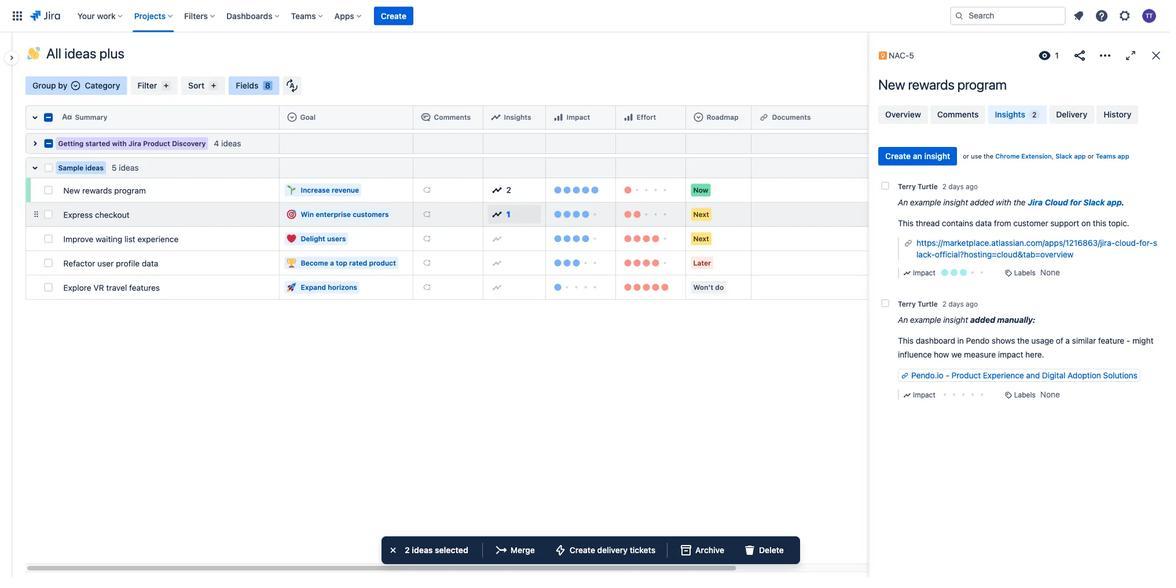Task type: locate. For each thing, give the bounding box(es) containing it.
0 vertical spatial teams
[[291, 11, 316, 21]]

rewards up overview
[[908, 76, 955, 93]]

1 vertical spatial turtle
[[918, 300, 938, 308]]

0 vertical spatial -
[[1127, 336, 1130, 346]]

shows
[[992, 336, 1015, 346]]

4
[[214, 139, 219, 148], [214, 139, 219, 148]]

pendo.io
[[911, 371, 944, 380]]

labels right insight labels icon on the bottom right of page
[[1014, 391, 1036, 399]]

0 vertical spatial new rewards program
[[878, 76, 1007, 93]]

1 vertical spatial ago
[[966, 300, 978, 308]]

impact for insight labels image
[[913, 269, 936, 277]]

delete
[[759, 546, 784, 555]]

insights inside button
[[504, 113, 531, 121]]

0 horizontal spatial or
[[963, 153, 969, 160]]

1 this from the top
[[898, 219, 914, 228]]

0 vertical spatial insight
[[924, 151, 950, 161]]

slack right for
[[1084, 198, 1105, 207]]

0 vertical spatial example
[[910, 198, 941, 207]]

insights image
[[491, 113, 501, 122]]

- inside this dashboard in pendo shows the usage of a similar feature - might influence how we measure impact here.
[[1127, 336, 1130, 346]]

collapse all image
[[28, 111, 42, 124]]

1 horizontal spatial data
[[976, 219, 992, 228]]

insight up in
[[943, 315, 968, 325]]

banner containing your work
[[0, 0, 1170, 32]]

1 added from the top
[[970, 198, 994, 207]]

profile
[[116, 259, 140, 268]]

4 ideas
[[214, 139, 241, 148], [214, 139, 241, 148]]

0 vertical spatial none
[[1040, 268, 1060, 277]]

app
[[1074, 153, 1086, 160], [1118, 153, 1129, 160], [1107, 198, 1122, 207]]

documents
[[772, 113, 811, 121]]

this up the influence
[[898, 336, 914, 346]]

example up thread
[[910, 198, 941, 207]]

slack
[[1056, 153, 1072, 160], [1084, 198, 1105, 207]]

added up pendo
[[970, 315, 995, 325]]

turtle for dashboard
[[918, 300, 938, 308]]

- right pendo.io
[[946, 371, 949, 380]]

overview
[[885, 110, 921, 119]]

0 vertical spatial program
[[958, 76, 1007, 93]]

the up this thread contains data from customer support on this topic.
[[1014, 198, 1026, 207]]

ideas
[[64, 45, 96, 61], [221, 139, 241, 148], [221, 139, 241, 148], [119, 163, 139, 173], [85, 164, 104, 172], [412, 546, 433, 555]]

terry turtle 2 days ago down create an insight button
[[898, 182, 978, 190]]

new down nac-
[[878, 76, 905, 93]]

apps
[[334, 11, 354, 21]]

cell
[[280, 133, 413, 154], [280, 133, 413, 154], [413, 133, 483, 154], [413, 133, 483, 154], [616, 133, 686, 154], [616, 133, 686, 154]]

improve
[[63, 234, 93, 244]]

getting
[[58, 140, 84, 148], [58, 140, 84, 148]]

by
[[58, 81, 67, 90]]

plus
[[99, 45, 124, 61]]

2 up 1 button
[[506, 185, 511, 195]]

experience
[[137, 234, 179, 244]]

1 vertical spatial impact
[[913, 269, 936, 277]]

create left 'an'
[[885, 151, 911, 161]]

0 vertical spatial insights image
[[492, 186, 502, 195]]

impact down pendo.io
[[913, 391, 936, 399]]

link image
[[901, 371, 909, 380]]

1 horizontal spatial -
[[1127, 336, 1130, 346]]

1 an from the top
[[898, 198, 908, 207]]

summary image
[[62, 113, 72, 122]]

expand horizons
[[301, 283, 357, 292]]

rewards up express checkout
[[82, 186, 112, 195]]

an up 'https://marketplace.atlassian.com/apps/1216863/jira cloud for slack official?hosting=cloud&tab=overview' icon
[[898, 198, 908, 207]]

do
[[715, 283, 724, 292]]

the right use
[[984, 153, 994, 160]]

0 horizontal spatial -
[[946, 371, 949, 380]]

:trophy: image
[[287, 259, 296, 268]]

an for an example insight added with the jira cloud for slack app .
[[898, 198, 908, 207]]

next down now
[[693, 210, 709, 219]]

goal image
[[287, 113, 297, 122]]

1 labels from the top
[[1014, 269, 1036, 277]]

insights right insights icon
[[504, 113, 531, 121]]

app up topic.
[[1107, 198, 1122, 207]]

0 horizontal spatial a
[[330, 259, 334, 267]]

search image
[[955, 11, 964, 21]]

tab list
[[877, 104, 1162, 125]]

filter
[[138, 81, 157, 90]]

your work
[[77, 11, 116, 21]]

insight
[[924, 151, 950, 161], [943, 198, 968, 207], [943, 315, 968, 325]]

impact button
[[550, 108, 611, 127]]

extension
[[1022, 153, 1052, 160]]

tickets
[[630, 546, 655, 555]]

1 horizontal spatial a
[[1066, 336, 1070, 346]]

example up dashboard
[[910, 315, 941, 325]]

usage
[[1031, 336, 1054, 346]]

delivery
[[1056, 110, 1088, 119]]

0 vertical spatial an
[[898, 198, 908, 207]]

0 vertical spatial impact
[[567, 113, 590, 121]]

1 vertical spatial 1
[[506, 210, 511, 219]]

0 vertical spatial terry
[[898, 182, 916, 190]]

1 labels none from the top
[[1014, 268, 1060, 277]]

insights image down the 2 button
[[492, 210, 502, 219]]

a left top
[[330, 259, 334, 267]]

apps button
[[331, 7, 366, 25]]

1 vertical spatial labels none
[[1014, 390, 1060, 399]]

new rewards program up 'checkout'
[[63, 186, 146, 195]]

1 vertical spatial next
[[693, 235, 709, 243]]

:dart: image
[[287, 210, 296, 219], [287, 210, 296, 219]]

0 horizontal spatial create
[[381, 11, 406, 21]]

0 vertical spatial terry turtle 2 days ago
[[898, 182, 978, 190]]

roadmap image
[[694, 113, 703, 122]]

1 terry turtle 2 days ago from the top
[[898, 182, 978, 190]]

0 vertical spatial labels
[[1014, 269, 1036, 277]]

1 vertical spatial 5
[[112, 163, 117, 173]]

1 vertical spatial insights image
[[492, 210, 502, 219]]

with
[[112, 140, 127, 148], [112, 140, 127, 148], [996, 198, 1012, 207]]

an up the influence
[[898, 315, 908, 325]]

0 horizontal spatial insights
[[504, 113, 531, 121]]

or right slack app button
[[1088, 153, 1094, 160]]

2 terry turtle 2 days ago from the top
[[898, 300, 978, 308]]

jira cloud for slack app link
[[1028, 198, 1122, 207]]

goal button
[[284, 108, 408, 127]]

2 example from the top
[[910, 315, 941, 325]]

terry for dashboard
[[898, 300, 916, 308]]

labels
[[1014, 269, 1036, 277], [1014, 391, 1036, 399]]

insights image
[[492, 186, 502, 195], [492, 210, 502, 219]]

0 horizontal spatial slack
[[1056, 153, 1072, 160]]

fields
[[236, 81, 258, 90]]

archive button
[[672, 541, 731, 560]]

1 next from the top
[[693, 210, 709, 219]]

data right profile
[[142, 259, 158, 268]]

a
[[330, 259, 334, 267], [1066, 336, 1070, 346]]

1 vertical spatial days
[[949, 300, 964, 308]]

0 vertical spatial create
[[381, 11, 406, 21]]

app down history button
[[1118, 153, 1129, 160]]

- left "might"
[[1127, 336, 1130, 346]]

data left from
[[976, 219, 992, 228]]

turtle up dashboard
[[918, 300, 938, 308]]

0 vertical spatial this
[[898, 219, 914, 228]]

1 vertical spatial added
[[970, 315, 995, 325]]

2 button
[[488, 181, 541, 199]]

close image
[[1149, 49, 1163, 63]]

:rocket: image
[[287, 283, 296, 292]]

comments up use
[[937, 110, 979, 119]]

labels for insight labels icon on the bottom right of page
[[1014, 391, 1036, 399]]

insights
[[995, 110, 1025, 119], [504, 113, 531, 121]]

this dashboard in pendo shows the usage of a similar feature - might influence how we measure impact here.
[[898, 336, 1156, 360]]

labels right insight labels image
[[1014, 269, 1036, 277]]

1 vertical spatial the
[[1014, 198, 1026, 207]]

help image
[[1095, 9, 1109, 23]]

2 this from the top
[[898, 336, 914, 346]]

2 insights image from the top
[[492, 210, 502, 219]]

1 horizontal spatial new rewards program
[[878, 76, 1007, 93]]

2 insight impact image from the top
[[904, 391, 911, 398]]

days up contains
[[949, 182, 964, 190]]

new rewards program
[[878, 76, 1007, 93], [63, 186, 146, 195]]

share image
[[1073, 49, 1087, 63]]

1 insight impact image from the top
[[904, 269, 911, 276]]

2 ago from the top
[[966, 300, 978, 308]]

-
[[1127, 336, 1130, 346], [946, 371, 949, 380]]

terry up dashboard
[[898, 300, 916, 308]]

1 insights image from the top
[[492, 186, 502, 195]]

2 next from the top
[[693, 235, 709, 243]]

2 vertical spatial impact
[[913, 391, 936, 399]]

https://marketplace.atlassian.com/apps/1216863/jira-
[[917, 238, 1115, 248]]

checkout
[[95, 210, 129, 220]]

the up here.
[[1017, 336, 1029, 346]]

2 labels from the top
[[1014, 391, 1036, 399]]

or left use
[[963, 153, 969, 160]]

delight users
[[301, 235, 346, 243]]

data for contains
[[976, 219, 992, 228]]

1 inside button
[[506, 210, 511, 219]]

0 horizontal spatial teams
[[291, 11, 316, 21]]

1 days from the top
[[949, 182, 964, 190]]

0 horizontal spatial 1
[[506, 210, 511, 219]]

the inside this dashboard in pendo shows the usage of a similar feature - might influence how we measure impact here.
[[1017, 336, 1029, 346]]

teams left apps
[[291, 11, 316, 21]]

1 for 1 button
[[506, 210, 511, 219]]

1 cell
[[483, 203, 546, 227]]

1 vertical spatial insight
[[943, 198, 968, 207]]

support
[[1051, 219, 1079, 228]]

this up 'https://marketplace.atlassian.com/apps/1216863/jira cloud for slack official?hosting=cloud&tab=overview' icon
[[898, 219, 914, 228]]

ago up 'an example insight added manually:'
[[966, 300, 978, 308]]

product
[[143, 140, 170, 148], [143, 140, 170, 148], [952, 371, 981, 380]]

1 turtle from the top
[[918, 182, 938, 190]]

insight up contains
[[943, 198, 968, 207]]

insight for an example insight added manually:
[[943, 315, 968, 325]]

1 horizontal spatial 1
[[1055, 51, 1059, 60]]

merge image
[[494, 544, 508, 558]]

0 vertical spatial next
[[693, 210, 709, 219]]

0 horizontal spatial data
[[142, 259, 158, 268]]

2 vertical spatial insight
[[943, 315, 968, 325]]

this for this dashboard in pendo shows the usage of a similar feature - might influence how we measure impact here.
[[898, 336, 914, 346]]

labels none down https://marketplace.atlassian.com/apps/1216863/jira-cloud-for-s lack-official?hosting=cloud&tab=overview at right top
[[1014, 268, 1060, 277]]

1 horizontal spatial comments button
[[930, 105, 986, 124]]

s
[[1153, 238, 1157, 248]]

0 horizontal spatial new
[[63, 186, 80, 195]]

create delivery tickets image
[[553, 544, 567, 558]]

none down https://marketplace.atlassian.com/apps/1216863/jira-cloud-for-s lack-official?hosting=cloud&tab=overview at right top
[[1040, 268, 1060, 277]]

1 down the 2 button
[[506, 210, 511, 219]]

the for with
[[1014, 198, 1026, 207]]

0 vertical spatial added
[[970, 198, 994, 207]]

0 vertical spatial days
[[949, 182, 964, 190]]

:trophy: image
[[287, 259, 296, 268]]

1 vertical spatial this
[[898, 336, 914, 346]]

increase
[[301, 186, 330, 194]]

notifications image
[[1072, 9, 1086, 23]]

1 vertical spatial data
[[142, 259, 158, 268]]

0 vertical spatial ago
[[966, 182, 978, 190]]

expand
[[301, 283, 326, 292]]

:seedling: image
[[287, 186, 296, 195]]

win enterprise customers
[[301, 210, 389, 219]]

1 vertical spatial terry
[[898, 300, 916, 308]]

days up 'an example insight added manually:'
[[949, 300, 964, 308]]

2 terry from the top
[[898, 300, 916, 308]]

influence
[[898, 350, 932, 360]]

1 terry from the top
[[898, 182, 916, 190]]

insights button
[[488, 108, 541, 127]]

labels none for insight labels icon on the bottom right of page
[[1014, 390, 1060, 399]]

https://marketplace.atlassian.com/apps/1216863/jira-cloud-for-s lack-official?hosting=cloud&tab=overview
[[917, 238, 1157, 259]]

1 ago from the top
[[966, 182, 978, 190]]

0 vertical spatial insight impact image
[[904, 269, 911, 276]]

0 vertical spatial labels none
[[1014, 268, 1060, 277]]

create inside button
[[381, 11, 406, 21]]

impact
[[567, 113, 590, 121], [913, 269, 936, 277], [913, 391, 936, 399]]

added
[[970, 198, 994, 207], [970, 315, 995, 325]]

1 vertical spatial terry turtle 2 days ago
[[898, 300, 978, 308]]

comments image
[[421, 113, 430, 122]]

impact inside button
[[567, 113, 590, 121]]

new down sample
[[63, 186, 80, 195]]

0 vertical spatial turtle
[[918, 182, 938, 190]]

jira image
[[30, 9, 60, 23], [30, 9, 60, 23]]

0 vertical spatial 1
[[1055, 51, 1059, 60]]

1 vertical spatial teams
[[1096, 153, 1116, 160]]

insight impact image down the link icon
[[904, 391, 911, 398]]

1 vertical spatial none
[[1040, 390, 1060, 399]]

your profile and settings image
[[1142, 9, 1156, 23]]

1 vertical spatial program
[[114, 186, 146, 195]]

2 turtle from the top
[[918, 300, 938, 308]]

1 vertical spatial an
[[898, 315, 908, 325]]

hyperlink image
[[759, 113, 769, 122]]

1 vertical spatial slack
[[1084, 198, 1105, 207]]

2 added from the top
[[970, 315, 995, 325]]

pendo.io - product experience and digital adoption solutions button
[[898, 369, 1140, 382]]

:heart: image
[[287, 234, 296, 243], [287, 234, 296, 243]]

comments button up use
[[930, 105, 986, 124]]

1 horizontal spatial 5
[[909, 51, 914, 60]]

banner
[[0, 0, 1170, 32]]

2 ideas selected
[[405, 546, 468, 555]]

merge
[[511, 546, 535, 555]]

terry turtle 2 days ago up 'an example insight added manually:'
[[898, 300, 978, 308]]

terry down create an insight button
[[898, 182, 916, 190]]

insight inside button
[[924, 151, 950, 161]]

create button
[[374, 7, 413, 25]]

next up later
[[693, 235, 709, 243]]

8
[[265, 81, 270, 90]]

added up contains
[[970, 198, 994, 207]]

how
[[934, 350, 949, 360]]

insights image inside the 2 button
[[492, 186, 502, 195]]

2 labels none from the top
[[1014, 390, 1060, 399]]

more image
[[1098, 49, 1112, 63]]

comments right comments 'icon'
[[434, 113, 471, 121]]

slack right ,
[[1056, 153, 1072, 160]]

won't
[[693, 283, 713, 292]]

insight labels image
[[1005, 269, 1012, 276]]

0 horizontal spatial new rewards program
[[63, 186, 146, 195]]

add image
[[422, 186, 432, 195], [422, 210, 432, 219], [422, 234, 432, 243], [422, 234, 432, 243], [422, 259, 432, 268], [422, 283, 432, 292], [492, 283, 502, 292]]

2 or from the left
[[1088, 153, 1094, 160]]

goal
[[300, 113, 316, 121]]

none down digital
[[1040, 390, 1060, 399]]

create right apps popup button
[[381, 11, 406, 21]]

insight right 'an'
[[924, 151, 950, 161]]

1 vertical spatial create
[[885, 151, 911, 161]]

insight impact image down 'https://marketplace.atlassian.com/apps/1216863/jira cloud for slack official?hosting=cloud&tab=overview' icon
[[904, 269, 911, 276]]

labels none down and
[[1014, 390, 1060, 399]]

1 vertical spatial new
[[63, 186, 80, 195]]

category
[[85, 81, 120, 90]]

1 horizontal spatial slack
[[1084, 198, 1105, 207]]

the for shows
[[1017, 336, 1029, 346]]

0 horizontal spatial program
[[114, 186, 146, 195]]

2 vertical spatial create
[[570, 546, 595, 555]]

1 horizontal spatial create
[[570, 546, 595, 555]]

insights up chrome
[[995, 110, 1025, 119]]

1 vertical spatial a
[[1066, 336, 1070, 346]]

roadmap
[[707, 113, 739, 121]]

0 vertical spatial data
[[976, 219, 992, 228]]

create right the "create delivery tickets" image
[[570, 546, 595, 555]]

nac-
[[889, 51, 909, 60]]

2 horizontal spatial create
[[885, 151, 911, 161]]

0 horizontal spatial rewards
[[82, 186, 112, 195]]

teams inside popup button
[[291, 11, 316, 21]]

enterprise
[[316, 210, 351, 219]]

comments button left insights icon
[[418, 108, 479, 127]]

ago for pendo
[[966, 300, 978, 308]]

1 none from the top
[[1040, 268, 1060, 277]]

1 left share 'icon'
[[1055, 51, 1059, 60]]

1 vertical spatial insight impact image
[[904, 391, 911, 398]]

turtle down create an insight button
[[918, 182, 938, 190]]

0 horizontal spatial 5
[[112, 163, 117, 173]]

for
[[1070, 198, 1082, 207]]

2 an from the top
[[898, 315, 908, 325]]

app for teams
[[1118, 153, 1129, 160]]

teams right slack app button
[[1096, 153, 1116, 160]]

0 vertical spatial rewards
[[908, 76, 955, 93]]

insights image for 1
[[492, 210, 502, 219]]

2 none from the top
[[1040, 390, 1060, 399]]

an example insight added manually:
[[898, 315, 1036, 325]]

0 vertical spatial new
[[878, 76, 905, 93]]

2 days from the top
[[949, 300, 964, 308]]

add image
[[422, 186, 432, 195], [422, 210, 432, 219], [492, 234, 502, 243], [422, 259, 432, 268], [492, 259, 502, 268], [422, 283, 432, 292]]

insights image up 1 button
[[492, 186, 502, 195]]

labels for insight labels image
[[1014, 269, 1036, 277]]

summary button
[[59, 108, 275, 127]]

:rocket: image
[[287, 283, 296, 292]]

1 vertical spatial labels
[[1014, 391, 1036, 399]]

insight impact image
[[904, 269, 911, 276], [904, 391, 911, 398]]

delight
[[301, 235, 325, 243]]

1 vertical spatial example
[[910, 315, 941, 325]]

filters
[[184, 11, 208, 21]]

1 example from the top
[[910, 198, 941, 207]]

2 vertical spatial the
[[1017, 336, 1029, 346]]

impact right impact 'image'
[[567, 113, 590, 121]]

1 inside popup button
[[1055, 51, 1059, 60]]

insights image inside 1 button
[[492, 210, 502, 219]]

new rewards program up overview
[[878, 76, 1007, 93]]

1 horizontal spatial or
[[1088, 153, 1094, 160]]

expand image
[[1124, 49, 1138, 63]]

impact down lack-
[[913, 269, 936, 277]]

1 vertical spatial -
[[946, 371, 949, 380]]

this inside this dashboard in pendo shows the usage of a similar feature - might influence how we measure impact here.
[[898, 336, 914, 346]]

ago down use
[[966, 182, 978, 190]]

experience
[[983, 371, 1024, 380]]

features
[[129, 283, 160, 293]]

explore vr travel features
[[63, 283, 160, 293]]

1 horizontal spatial comments
[[937, 110, 979, 119]]

0 vertical spatial 5
[[909, 51, 914, 60]]

a right of in the right bottom of the page
[[1066, 336, 1070, 346]]



Task type: vqa. For each thing, say whether or not it's contained in the screenshot.
bottommost heading
no



Task type: describe. For each thing, give the bounding box(es) containing it.
work
[[97, 11, 116, 21]]

refactor
[[63, 259, 95, 268]]

1 horizontal spatial new
[[878, 76, 905, 93]]

close image
[[386, 544, 400, 558]]

single select dropdown image
[[71, 81, 80, 90]]

create for create delivery tickets
[[570, 546, 595, 555]]

this for this thread contains data from customer support on this topic.
[[898, 219, 914, 228]]

primary element
[[7, 0, 950, 32]]

group by
[[32, 81, 67, 90]]

refactor user profile data
[[63, 259, 158, 268]]

this
[[1093, 219, 1106, 228]]

selected
[[435, 546, 468, 555]]

customer
[[1013, 219, 1048, 228]]

:seedling: image
[[287, 186, 296, 195]]

become
[[301, 259, 328, 267]]

your work button
[[74, 7, 127, 25]]

horizons
[[328, 283, 357, 292]]

0 vertical spatial a
[[330, 259, 334, 267]]

summary
[[75, 113, 107, 121]]

history button
[[1097, 105, 1138, 124]]

1 or from the left
[[963, 153, 969, 160]]

sort button
[[181, 76, 225, 95]]

become a top rated product
[[301, 259, 396, 267]]

won't do
[[693, 283, 724, 292]]

an for an example insight added manually:
[[898, 315, 908, 325]]

1 horizontal spatial teams
[[1096, 153, 1116, 160]]

insight for an example insight added with the jira cloud for slack app .
[[943, 198, 968, 207]]

1 horizontal spatial insights
[[995, 110, 1025, 119]]

:wave: image
[[27, 47, 40, 60]]

1 vertical spatial rewards
[[82, 186, 112, 195]]

cloud
[[1045, 198, 1068, 207]]

sample
[[58, 164, 84, 172]]

effort button
[[620, 108, 681, 127]]

teams button
[[288, 7, 328, 25]]

impact
[[998, 350, 1023, 360]]

comments button inside tab list
[[930, 105, 986, 124]]

explore
[[63, 283, 91, 293]]

insight for create an insight
[[924, 151, 950, 161]]

product inside button
[[952, 371, 981, 380]]

customers
[[353, 210, 389, 219]]

none for insight labels image
[[1040, 268, 1060, 277]]

⠿
[[33, 209, 39, 220]]

0 vertical spatial the
[[984, 153, 994, 160]]

app for slack
[[1107, 198, 1122, 207]]

from
[[994, 219, 1011, 228]]

terry turtle 2 days ago for dashboard
[[898, 300, 978, 308]]

impact for insight labels icon on the bottom right of page
[[913, 391, 936, 399]]

dashboards button
[[223, 7, 284, 25]]

filter button
[[131, 76, 178, 95]]

days for in
[[949, 300, 964, 308]]

1 horizontal spatial rewards
[[908, 76, 955, 93]]

added for manually:
[[970, 315, 995, 325]]

express checkout
[[63, 210, 129, 220]]

feature
[[1098, 336, 1125, 346]]

insight labels image
[[1005, 391, 1012, 398]]

chrome
[[995, 153, 1020, 160]]

waiting
[[96, 234, 122, 244]]

0 horizontal spatial comments button
[[418, 108, 479, 127]]

insight impact image for insight labels icon on the bottom right of page
[[904, 391, 911, 398]]

travel
[[106, 283, 127, 293]]

measure
[[964, 350, 996, 360]]

top
[[336, 259, 347, 267]]

0 horizontal spatial comments
[[434, 113, 471, 121]]

use
[[971, 153, 982, 160]]

turtle for thread
[[918, 182, 938, 190]]

insight impact image for insight labels image
[[904, 269, 911, 276]]

on
[[1082, 219, 1091, 228]]

a inside this dashboard in pendo shows the usage of a similar feature - might influence how we measure impact here.
[[1066, 336, 1070, 346]]

tab list containing overview
[[877, 104, 1162, 125]]

chrome extension button
[[995, 152, 1052, 160]]

current project sidebar image
[[0, 46, 25, 69]]

next for improve waiting list experience
[[693, 235, 709, 243]]

effort image
[[624, 113, 633, 122]]

1 horizontal spatial program
[[958, 76, 1007, 93]]

insights image for 2
[[492, 186, 502, 195]]

merge button
[[487, 541, 542, 560]]

users
[[327, 235, 346, 243]]

2 up contains
[[942, 182, 947, 190]]

and
[[1026, 371, 1040, 380]]

appswitcher icon image
[[10, 9, 24, 23]]

1 vertical spatial new rewards program
[[63, 186, 146, 195]]

create for create
[[381, 11, 406, 21]]

:wave: image
[[27, 47, 40, 60]]

official?hosting=cloud&tab=overview
[[935, 250, 1074, 259]]

win
[[301, 210, 314, 219]]

your
[[77, 11, 95, 21]]

create delivery tickets button
[[546, 541, 662, 560]]

create delivery tickets
[[570, 546, 655, 555]]

digital
[[1042, 371, 1066, 380]]

projects
[[134, 11, 166, 21]]

lack-
[[917, 250, 935, 259]]

create for create an insight
[[885, 151, 911, 161]]

example for an example insight added manually:
[[910, 315, 941, 325]]

group
[[32, 81, 56, 90]]

2 up 'an example insight added manually:'
[[942, 300, 947, 308]]

pendo.io - product experience and digital adoption solutions
[[911, 371, 1138, 380]]

sort
[[188, 81, 205, 90]]

autosave is enabled image
[[286, 79, 298, 93]]

thread
[[916, 219, 940, 228]]

user
[[97, 259, 114, 268]]

effort
[[637, 113, 656, 121]]

later
[[693, 259, 711, 267]]

1 for 1 popup button
[[1055, 51, 1059, 60]]

revenue
[[332, 186, 359, 194]]

dashboard
[[916, 336, 955, 346]]

Search field
[[950, 7, 1066, 25]]

labels none for insight labels image
[[1014, 268, 1060, 277]]

adoption
[[1068, 371, 1101, 380]]

2 left delivery button
[[1032, 111, 1037, 119]]

next for express checkout
[[693, 210, 709, 219]]

create an insight button
[[878, 147, 957, 166]]

settings image
[[1118, 9, 1132, 23]]

2 inside button
[[506, 185, 511, 195]]

filters button
[[181, 7, 219, 25]]

- inside button
[[946, 371, 949, 380]]

documents button
[[756, 108, 873, 127]]

0 vertical spatial slack
[[1056, 153, 1072, 160]]

data for profile
[[142, 259, 158, 268]]

delete image
[[743, 544, 757, 558]]

1 button
[[1034, 46, 1064, 65]]

days for contains
[[949, 182, 964, 190]]

topic.
[[1109, 219, 1129, 228]]

overview button
[[878, 105, 928, 124]]

delivery
[[597, 546, 628, 555]]

we
[[951, 350, 962, 360]]

create an insight
[[885, 151, 950, 161]]

now
[[693, 186, 708, 194]]

example for an example insight added with the jira cloud for slack app .
[[910, 198, 941, 207]]

5 ideas
[[112, 163, 139, 173]]

terry for thread
[[898, 182, 916, 190]]

might
[[1133, 336, 1154, 346]]

terry turtle 2 days ago for thread
[[898, 182, 978, 190]]

archive image
[[679, 544, 693, 558]]

here.
[[1026, 350, 1044, 360]]

chrome extension link
[[995, 152, 1052, 160]]

,
[[1052, 153, 1054, 160]]

none for insight labels icon on the bottom right of page
[[1040, 390, 1060, 399]]

ago for data
[[966, 182, 978, 190]]

contains
[[942, 219, 973, 228]]

of
[[1056, 336, 1063, 346]]

added for with
[[970, 198, 994, 207]]

vr
[[93, 283, 104, 293]]

https://marketplace.atlassian.com/apps/1216863/jira cloud for slack official?hosting=cloud&tab=overview image
[[904, 239, 913, 248]]

app right ,
[[1074, 153, 1086, 160]]

impact image
[[554, 113, 563, 122]]

2 right close icon
[[405, 546, 410, 555]]



